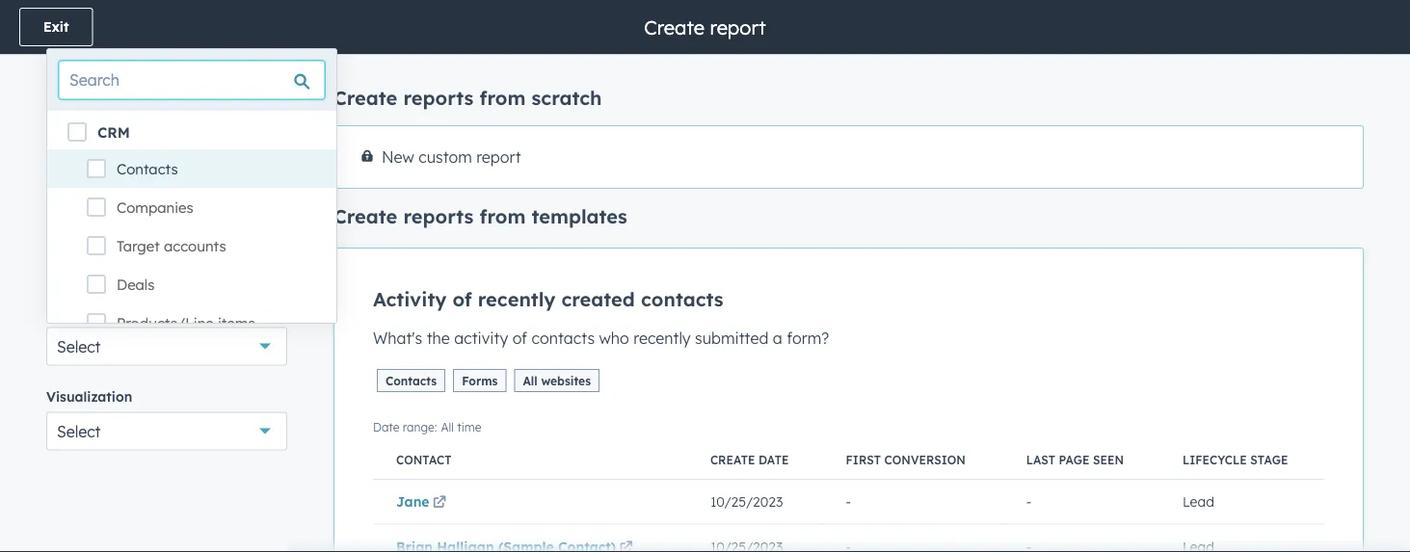 Task type: vqa. For each thing, say whether or not it's contained in the screenshot.
2nd from from the top of the page
yes



Task type: locate. For each thing, give the bounding box(es) containing it.
contacts up the companies
[[117, 160, 178, 178]]

1 select from the top
[[57, 337, 101, 356]]

select button
[[46, 327, 287, 366], [46, 412, 287, 451]]

websites
[[541, 374, 591, 388]]

15
[[58, 89, 72, 106]]

0 horizontal spatial contacts
[[117, 160, 178, 178]]

conversion
[[885, 453, 966, 468]]

Search search field
[[59, 61, 325, 99]]

report
[[710, 15, 766, 39], [477, 148, 522, 167]]

none checkbox containing activity of recently created contacts
[[334, 248, 1365, 553]]

reports down the custom at left
[[404, 204, 474, 229]]

1 vertical spatial contacts
[[532, 329, 595, 348]]

create
[[645, 15, 705, 39], [334, 86, 398, 110], [334, 204, 398, 229], [711, 453, 756, 468]]

create inside page section element
[[645, 15, 705, 39]]

new custom report
[[382, 148, 522, 167]]

- down first
[[846, 494, 852, 511]]

from down new custom report
[[480, 204, 526, 229]]

data
[[46, 303, 79, 320]]

who
[[599, 329, 630, 348]]

0 vertical spatial reports
[[404, 86, 474, 110]]

0 vertical spatial select button
[[46, 327, 287, 366]]

range:
[[403, 420, 437, 434]]

2 reports from the top
[[404, 204, 474, 229]]

0 horizontal spatial all
[[441, 420, 454, 434]]

select button down visualization
[[46, 412, 287, 451]]

1 horizontal spatial report
[[710, 15, 766, 39]]

forms
[[462, 374, 498, 388]]

2 select button from the top
[[46, 412, 287, 451]]

templates up created
[[532, 204, 628, 229]]

1 vertical spatial reports
[[404, 204, 474, 229]]

0 vertical spatial date
[[373, 420, 400, 434]]

1 vertical spatial select
[[57, 422, 101, 441]]

select button down 'sources'
[[46, 327, 287, 366]]

0 vertical spatial contacts
[[641, 287, 724, 312]]

all left time
[[441, 420, 454, 434]]

125
[[92, 89, 113, 106]]

None checkbox
[[334, 248, 1365, 553]]

clear
[[46, 257, 82, 274]]

create for create report
[[645, 15, 705, 39]]

1 horizontal spatial recently
[[634, 329, 691, 348]]

report inside page section element
[[710, 15, 766, 39]]

select down data sources
[[57, 337, 101, 356]]

link opens in a new window image
[[433, 497, 447, 511], [433, 497, 447, 511], [620, 542, 633, 553]]

all left websites
[[523, 374, 538, 388]]

0 horizontal spatial recently
[[478, 287, 556, 312]]

last page seen
[[1027, 453, 1125, 468]]

contacts
[[641, 287, 724, 312], [532, 329, 595, 348]]

activity
[[373, 287, 447, 312]]

create reports from templates
[[334, 204, 628, 229]]

lifecycle
[[1183, 453, 1248, 468]]

what's the activity of contacts who recently submitted a form?
[[373, 329, 830, 348]]

reports for templates
[[404, 204, 474, 229]]

of right 15
[[75, 89, 88, 106]]

1 horizontal spatial templates
[[532, 204, 628, 229]]

1 vertical spatial contacts
[[386, 374, 437, 388]]

results
[[117, 89, 159, 106]]

1 horizontal spatial all
[[523, 374, 538, 388]]

activity of recently created contacts
[[373, 287, 724, 312]]

reports for scratch
[[404, 86, 474, 110]]

select
[[57, 337, 101, 356], [57, 422, 101, 441]]

create inside checkbox
[[711, 453, 756, 468]]

from for templates
[[480, 204, 526, 229]]

2 horizontal spatial of
[[513, 329, 528, 348]]

date left range:
[[373, 420, 400, 434]]

0 vertical spatial from
[[480, 86, 526, 110]]

reports
[[404, 86, 474, 110], [404, 204, 474, 229]]

1 vertical spatial select button
[[46, 412, 287, 451]]

create date
[[711, 453, 789, 468]]

custom
[[419, 148, 472, 167]]

0 vertical spatial of
[[75, 89, 88, 106]]

of right the activity
[[513, 329, 528, 348]]

1 vertical spatial recently
[[634, 329, 691, 348]]

1 vertical spatial all
[[441, 420, 454, 434]]

1-
[[46, 89, 58, 106]]

select down visualization
[[57, 422, 101, 441]]

2 select from the top
[[57, 422, 101, 441]]

contacts down activity of recently created contacts
[[532, 329, 595, 348]]

1 from from the top
[[480, 86, 526, 110]]

date
[[373, 420, 400, 434], [759, 453, 789, 468]]

0 horizontal spatial report
[[477, 148, 522, 167]]

from left scratch
[[480, 86, 526, 110]]

contact
[[396, 453, 452, 468]]

0 horizontal spatial -
[[846, 494, 852, 511]]

filters
[[86, 257, 125, 274]]

first conversion
[[846, 453, 966, 468]]

templates
[[532, 204, 628, 229], [107, 214, 174, 231]]

reports up the custom at left
[[404, 86, 474, 110]]

create report
[[645, 15, 766, 39]]

0 vertical spatial all
[[523, 374, 538, 388]]

1 vertical spatial from
[[480, 204, 526, 229]]

create reports from scratch
[[334, 86, 602, 110]]

-
[[846, 494, 852, 511], [1027, 494, 1032, 511]]

submitted
[[695, 329, 769, 348]]

lead
[[1183, 494, 1215, 511]]

1 vertical spatial of
[[453, 287, 472, 312]]

0 vertical spatial report
[[710, 15, 766, 39]]

0 horizontal spatial date
[[373, 420, 400, 434]]

sources
[[83, 303, 133, 320]]

1 reports from the top
[[404, 86, 474, 110]]

1 horizontal spatial date
[[759, 453, 789, 468]]

1 vertical spatial report
[[477, 148, 522, 167]]

date range: all time
[[373, 420, 482, 434]]

2 from from the top
[[480, 204, 526, 229]]

of
[[75, 89, 88, 106], [453, 287, 472, 312], [513, 329, 528, 348]]

0 horizontal spatial contacts
[[532, 329, 595, 348]]

of up the activity
[[453, 287, 472, 312]]

1 select button from the top
[[46, 327, 287, 366]]

from for scratch
[[480, 86, 526, 110]]

date up 10/25/2023
[[759, 453, 789, 468]]

2 vertical spatial of
[[513, 329, 528, 348]]

from
[[480, 86, 526, 110], [480, 204, 526, 229]]

1 vertical spatial date
[[759, 453, 789, 468]]

data sources
[[46, 303, 133, 320]]

contacts
[[117, 160, 178, 178], [386, 374, 437, 388]]

recently
[[478, 287, 556, 312], [634, 329, 691, 348]]

what's
[[373, 329, 423, 348]]

contacts up submitted
[[641, 287, 724, 312]]

0 vertical spatial select
[[57, 337, 101, 356]]

products/line
[[117, 314, 214, 333]]

- down "last"
[[1027, 494, 1032, 511]]

contacts down what's
[[386, 374, 437, 388]]

first
[[846, 453, 882, 468]]

recently right who
[[634, 329, 691, 348]]

1 horizontal spatial contacts
[[641, 287, 724, 312]]

templates up target
[[107, 214, 174, 231]]

1 horizontal spatial -
[[1027, 494, 1032, 511]]

exit link
[[19, 8, 93, 46]]

recently up the activity
[[478, 287, 556, 312]]

all
[[523, 374, 538, 388], [441, 420, 454, 434]]



Task type: describe. For each thing, give the bounding box(es) containing it.
select button for visualization
[[46, 412, 287, 451]]

create for create reports from templates
[[334, 204, 398, 229]]

link opens in a new window image
[[620, 542, 633, 553]]

deals
[[117, 276, 155, 294]]

stage
[[1251, 453, 1289, 468]]

created
[[562, 287, 635, 312]]

activity
[[455, 329, 508, 348]]

Search search field
[[46, 128, 287, 167]]

contacts for of
[[532, 329, 595, 348]]

filter templates
[[68, 214, 174, 231]]

select for data sources
[[57, 337, 101, 356]]

1 - from the left
[[846, 494, 852, 511]]

report inside option
[[477, 148, 522, 167]]

products/line items
[[117, 314, 255, 333]]

1-15 of 125 results
[[46, 89, 159, 106]]

filter
[[68, 214, 103, 231]]

lifecycle stage
[[1183, 453, 1289, 468]]

all websites
[[523, 374, 591, 388]]

clear filters button
[[46, 254, 125, 277]]

0 vertical spatial contacts
[[117, 160, 178, 178]]

the
[[427, 329, 450, 348]]

new
[[382, 148, 414, 167]]

jane link
[[396, 494, 450, 511]]

New custom report checkbox
[[334, 125, 1365, 189]]

10/25/2023
[[711, 494, 784, 511]]

select for visualization
[[57, 422, 101, 441]]

target
[[117, 237, 160, 256]]

crm
[[97, 123, 130, 142]]

page
[[1060, 453, 1090, 468]]

seen
[[1094, 453, 1125, 468]]

create for create date
[[711, 453, 756, 468]]

2 - from the left
[[1027, 494, 1032, 511]]

0 vertical spatial recently
[[478, 287, 556, 312]]

clear filters
[[46, 257, 125, 274]]

contacts for created
[[641, 287, 724, 312]]

target accounts
[[117, 237, 226, 256]]

last
[[1027, 453, 1056, 468]]

visualization
[[46, 388, 132, 405]]

1 horizontal spatial contacts
[[386, 374, 437, 388]]

0 horizontal spatial of
[[75, 89, 88, 106]]

form?
[[787, 329, 830, 348]]

companies
[[117, 199, 194, 217]]

page section element
[[0, 0, 1411, 54]]

jane
[[396, 494, 430, 511]]

create for create reports from scratch
[[334, 86, 398, 110]]

time
[[457, 420, 482, 434]]

1 horizontal spatial of
[[453, 287, 472, 312]]

accounts
[[164, 237, 226, 256]]

a
[[773, 329, 783, 348]]

select button for data sources
[[46, 327, 287, 366]]

0 horizontal spatial templates
[[107, 214, 174, 231]]

items
[[218, 314, 255, 333]]

exit
[[43, 18, 69, 35]]

scratch
[[532, 86, 602, 110]]



